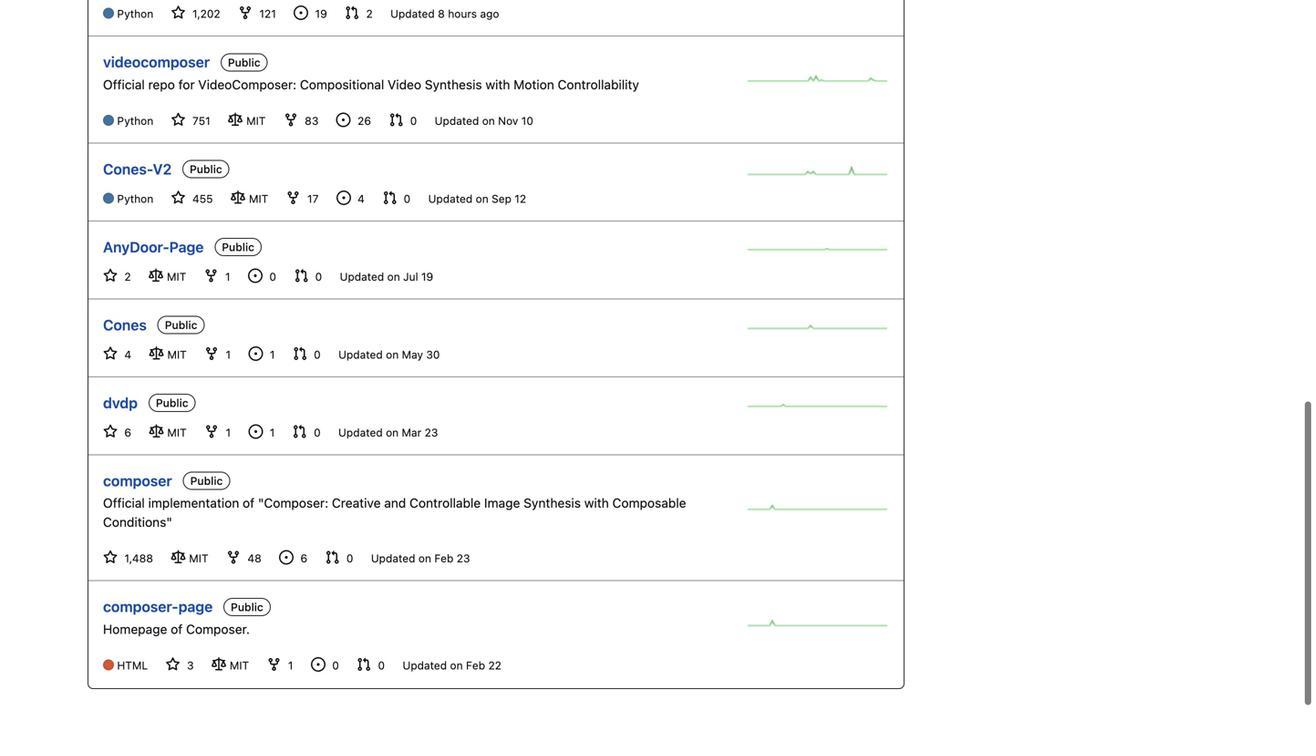Task type: locate. For each thing, give the bounding box(es) containing it.
feb left "22" at the left of the page
[[466, 659, 485, 672]]

121
[[256, 7, 279, 20]]

feb
[[434, 552, 454, 565], [466, 659, 485, 672]]

motion
[[514, 77, 554, 92]]

fork image for 1
[[204, 424, 219, 439]]

26 link
[[336, 113, 374, 127]]

19 right 121 on the top of the page
[[312, 7, 330, 20]]

4 past year of activity image from the top
[[748, 314, 889, 341]]

on for on feb 23
[[418, 552, 431, 565]]

star image left 1,488
[[103, 550, 118, 565]]

dvdp link
[[103, 392, 138, 414]]

feb for 22
[[466, 659, 485, 672]]

star image left 1,202
[[171, 6, 186, 20]]

48
[[244, 552, 265, 565]]

0 horizontal spatial of
[[171, 622, 183, 637]]

public homepage of composer.
[[103, 601, 263, 637]]

anydoor-page
[[103, 238, 204, 256]]

hours
[[448, 7, 477, 20]]

law image right 751
[[228, 113, 243, 127]]

6
[[121, 426, 134, 439], [297, 552, 310, 565]]

composable
[[612, 496, 686, 511]]

0 horizontal spatial with
[[485, 77, 510, 92]]

composer-page
[[103, 598, 213, 616]]

23 down controllable
[[457, 552, 470, 565]]

law image down "anydoor-page" link
[[149, 268, 163, 283]]

on left may
[[386, 348, 399, 361]]

updated for updated on feb 22
[[403, 659, 447, 672]]

mit right star icon
[[167, 348, 190, 361]]

updated left nov
[[435, 114, 479, 127]]

6 past year of activity image from the top
[[748, 494, 889, 521]]

past year of activity image for videocomposer
[[748, 66, 889, 93]]

1 python from the top
[[117, 7, 153, 20]]

6 down dvdp in the bottom of the page
[[121, 426, 134, 439]]

updated
[[390, 7, 435, 20], [435, 114, 479, 127], [428, 192, 473, 205], [340, 270, 384, 283], [338, 348, 383, 361], [338, 426, 383, 439], [371, 552, 415, 565], [403, 659, 447, 672]]

law image
[[231, 190, 245, 205], [149, 268, 163, 283], [149, 346, 164, 361]]

public right cones link
[[165, 319, 197, 332]]

fork image for 48
[[226, 550, 241, 565]]

star image left 455 at the left of the page
[[171, 190, 186, 205]]

2 vertical spatial python
[[117, 192, 153, 205]]

1 horizontal spatial 2
[[363, 7, 376, 20]]

v2
[[153, 160, 172, 178]]

updated left sep
[[428, 192, 473, 205]]

0 vertical spatial 6
[[121, 426, 134, 439]]

1 horizontal spatial 19
[[421, 270, 433, 283]]

0 vertical spatial 19
[[312, 7, 330, 20]]

4 for rightmost 4 link
[[355, 192, 368, 205]]

1 link
[[204, 268, 233, 283], [204, 346, 234, 361], [248, 346, 278, 361], [204, 424, 234, 439], [248, 424, 278, 439], [267, 657, 296, 672]]

official left 'repo'
[[103, 77, 145, 92]]

public up the implementation
[[190, 475, 223, 488]]

cones-
[[103, 160, 153, 178]]

git pull request image for 1
[[293, 346, 307, 361]]

star image
[[103, 346, 118, 361]]

5 past year of activity image from the top
[[748, 392, 889, 419]]

1 vertical spatial issue opened image
[[248, 424, 263, 439]]

4 right star icon
[[121, 348, 134, 361]]

121 link
[[238, 6, 279, 20]]

4 for 4 link to the left
[[121, 348, 134, 361]]

fork image
[[238, 6, 253, 20], [286, 190, 301, 205], [204, 424, 219, 439], [226, 550, 241, 565]]

nov
[[498, 114, 518, 127]]

dvdp
[[103, 394, 138, 412]]

python
[[117, 7, 153, 20], [117, 114, 153, 127], [117, 192, 153, 205]]

2
[[363, 7, 376, 20], [121, 270, 134, 283]]

updated on may 30
[[338, 348, 440, 361]]

official up conditions"
[[103, 496, 145, 511]]

23 for composer
[[457, 552, 470, 565]]

implementation
[[148, 496, 239, 511]]

1 vertical spatial 6 link
[[279, 550, 310, 565]]

git pull request image
[[345, 6, 359, 20], [294, 268, 308, 283], [293, 346, 307, 361], [357, 657, 371, 672]]

with left composable
[[584, 496, 609, 511]]

6 link
[[103, 424, 134, 439], [279, 550, 310, 565]]

videocomposer:
[[198, 77, 296, 92]]

past year of activity image for anydoor-page
[[748, 236, 889, 263]]

7 past year of activity element from the top
[[748, 611, 889, 643]]

git pull request image right 17
[[382, 190, 397, 205]]

2 down anydoor-
[[121, 270, 134, 283]]

updated on mar 23
[[338, 426, 438, 439]]

ago
[[480, 7, 499, 20]]

python down cones-v2 link on the top of the page
[[117, 192, 153, 205]]

1 vertical spatial python
[[117, 114, 153, 127]]

1 vertical spatial 2 link
[[103, 268, 134, 283]]

0 vertical spatial feb
[[434, 552, 454, 565]]

0 vertical spatial 23
[[425, 426, 438, 439]]

0 vertical spatial 4
[[355, 192, 368, 205]]

26
[[354, 114, 374, 127]]

fork image left 17
[[286, 190, 301, 205]]

fork image
[[283, 113, 298, 127], [204, 268, 219, 283], [204, 346, 219, 361], [267, 657, 281, 672]]

23
[[425, 426, 438, 439], [457, 552, 470, 565]]

issue opened image for 1
[[248, 346, 263, 361]]

0 horizontal spatial 6
[[121, 426, 134, 439]]

homepage
[[103, 622, 167, 637]]

1 vertical spatial 6
[[297, 552, 310, 565]]

updated down and
[[371, 552, 415, 565]]

star image left 751
[[171, 113, 186, 127]]

public inside public official implementation of "composer: creative and controllable image synthesis with composable conditions"
[[190, 475, 223, 488]]

1 past year of activity image from the top
[[748, 66, 889, 93]]

public right page
[[222, 241, 254, 254]]

23 for dvdp
[[425, 426, 438, 439]]

git pull request image right 26
[[389, 113, 403, 127]]

1
[[222, 270, 233, 283], [223, 348, 234, 361], [267, 348, 278, 361], [223, 426, 234, 439], [267, 426, 278, 439], [285, 659, 296, 672]]

public up videocomposer:
[[228, 56, 260, 69]]

star image for 2
[[103, 268, 118, 283]]

2 link
[[345, 6, 376, 20], [103, 268, 134, 283]]

issue opened image for anydoor-page
[[248, 268, 263, 283]]

mit
[[246, 114, 269, 127], [249, 192, 271, 205], [167, 270, 189, 283], [167, 348, 190, 361], [167, 426, 190, 439], [189, 552, 212, 565], [230, 659, 252, 672]]

on left nov
[[482, 114, 495, 127]]

0 horizontal spatial 6 link
[[103, 424, 134, 439]]

star image for 1,488
[[103, 550, 118, 565]]

1 horizontal spatial 4
[[355, 192, 368, 205]]

4
[[355, 192, 368, 205], [121, 348, 134, 361]]

page
[[178, 598, 213, 616]]

of inside public homepage of composer.
[[171, 622, 183, 637]]

3 python from the top
[[117, 192, 153, 205]]

6 for the top 6 link
[[121, 426, 134, 439]]

23 right 'mar'
[[425, 426, 438, 439]]

issue opened image for 6
[[279, 550, 294, 565]]

issue opened image
[[294, 6, 308, 20], [336, 113, 351, 127], [336, 190, 351, 205], [248, 346, 263, 361], [279, 550, 294, 565], [311, 657, 325, 672]]

updated for updated on jul 19
[[340, 270, 384, 283]]

1 horizontal spatial 6 link
[[279, 550, 310, 565]]

law image right 3
[[211, 657, 226, 672]]

past year of activity element for composer-page
[[748, 611, 889, 643]]

public up composer.
[[231, 601, 263, 614]]

0 horizontal spatial 19
[[312, 7, 330, 20]]

0 vertical spatial law image
[[231, 190, 245, 205]]

4 link down cones link
[[103, 346, 134, 361]]

2 past year of activity element from the top
[[748, 158, 889, 190]]

2 link down anydoor-
[[103, 268, 134, 283]]

with
[[485, 77, 510, 92], [584, 496, 609, 511]]

python for videocomposer
[[117, 114, 153, 127]]

official inside public official repo for videocomposer: compositional video synthesis with motion controllability
[[103, 77, 145, 92]]

6 past year of activity element from the top
[[748, 494, 889, 526]]

updated left jul
[[340, 270, 384, 283]]

star image down dvdp in the bottom of the page
[[103, 424, 118, 439]]

3 link
[[166, 657, 197, 672]]

official for composer
[[103, 496, 145, 511]]

on left sep
[[476, 192, 488, 205]]

1 horizontal spatial 6
[[297, 552, 310, 565]]

2 vertical spatial law image
[[149, 346, 164, 361]]

1 vertical spatial 4 link
[[103, 346, 134, 361]]

updated left 'mar'
[[338, 426, 383, 439]]

official inside public official implementation of "composer: creative and controllable image synthesis with composable conditions"
[[103, 496, 145, 511]]

on down controllable
[[418, 552, 431, 565]]

1 vertical spatial 23
[[457, 552, 470, 565]]

anydoor-
[[103, 238, 169, 256]]

6 link down dvdp in the bottom of the page
[[103, 424, 134, 439]]

controllability
[[558, 77, 639, 92]]

git pull request image left updated on may 30
[[293, 346, 307, 361]]

of left "composer:
[[243, 496, 255, 511]]

0 vertical spatial python
[[117, 7, 153, 20]]

star image down anydoor-
[[103, 268, 118, 283]]

on left jul
[[387, 270, 400, 283]]

2 official from the top
[[103, 496, 145, 511]]

0 horizontal spatial feb
[[434, 552, 454, 565]]

1 horizontal spatial 2 link
[[345, 6, 376, 20]]

public inside public homepage of composer.
[[231, 601, 263, 614]]

7 past year of activity image from the top
[[748, 611, 889, 638]]

4 link
[[336, 190, 368, 205], [103, 346, 134, 361]]

cones-v2
[[103, 160, 172, 178]]

1 horizontal spatial feb
[[466, 659, 485, 672]]

3 past year of activity element from the top
[[748, 236, 889, 268]]

issue opened image for 0
[[311, 657, 325, 672]]

on left "22" at the left of the page
[[450, 659, 463, 672]]

6 right 48
[[297, 552, 310, 565]]

1 vertical spatial 19
[[421, 270, 433, 283]]

on for on may 30
[[386, 348, 399, 361]]

0 vertical spatial with
[[485, 77, 510, 92]]

law image right star icon
[[149, 346, 164, 361]]

1 past year of activity element from the top
[[748, 66, 889, 98]]

of down composer-page
[[171, 622, 183, 637]]

83
[[302, 114, 322, 127]]

1 vertical spatial 4
[[121, 348, 134, 361]]

2 past year of activity image from the top
[[748, 158, 889, 185]]

updated on jul 19
[[340, 270, 433, 283]]

1,202
[[189, 7, 223, 20]]

python up videocomposer
[[117, 7, 153, 20]]

2 python from the top
[[117, 114, 153, 127]]

0 vertical spatial issue opened image
[[248, 268, 263, 283]]

star image for 751
[[171, 113, 186, 127]]

1 vertical spatial of
[[171, 622, 183, 637]]

on for on mar 23
[[386, 426, 399, 439]]

updated for updated 8 hours ago
[[390, 7, 435, 20]]

4 right 17
[[355, 192, 368, 205]]

0 horizontal spatial 2
[[121, 270, 134, 283]]

0 vertical spatial 2
[[363, 7, 376, 20]]

past year of activity image
[[748, 66, 889, 93], [748, 158, 889, 185], [748, 236, 889, 263], [748, 314, 889, 341], [748, 392, 889, 419], [748, 494, 889, 521], [748, 611, 889, 638]]

anydoor-page link
[[103, 236, 204, 258]]

public up 455 at the left of the page
[[190, 163, 222, 176]]

star image left 3
[[166, 657, 180, 672]]

19 right jul
[[421, 270, 433, 283]]

4 past year of activity element from the top
[[748, 314, 889, 346]]

1 official from the top
[[103, 77, 145, 92]]

1,202 link
[[171, 6, 223, 20]]

git pull request image left updated on feb 22
[[357, 657, 371, 672]]

updated left 8
[[390, 7, 435, 20]]

past year of activity image for composer
[[748, 494, 889, 521]]

past year of activity element
[[748, 66, 889, 98], [748, 158, 889, 190], [748, 236, 889, 268], [748, 314, 889, 346], [748, 392, 889, 424], [748, 494, 889, 526], [748, 611, 889, 643]]

0 vertical spatial official
[[103, 77, 145, 92]]

19
[[312, 7, 330, 20], [421, 270, 433, 283]]

and
[[384, 496, 406, 511]]

2 right 19 link
[[363, 7, 376, 20]]

issue opened image
[[248, 268, 263, 283], [248, 424, 263, 439]]

video
[[388, 77, 421, 92]]

feb down controllable
[[434, 552, 454, 565]]

0 vertical spatial 4 link
[[336, 190, 368, 205]]

3 past year of activity image from the top
[[748, 236, 889, 263]]

1,488 link
[[103, 550, 156, 565]]

git pull request image right 19 link
[[345, 6, 359, 20]]

1 horizontal spatial synthesis
[[524, 496, 581, 511]]

12
[[515, 192, 526, 205]]

1,488
[[121, 552, 156, 565]]

fork image left 121 on the top of the page
[[238, 6, 253, 20]]

footer
[[0, 704, 1313, 741]]

star image
[[171, 6, 186, 20], [171, 113, 186, 127], [171, 190, 186, 205], [103, 268, 118, 283], [103, 424, 118, 439], [103, 550, 118, 565], [166, 657, 180, 672]]

public
[[228, 56, 260, 69], [190, 163, 222, 176], [222, 241, 254, 254], [165, 319, 197, 332], [156, 397, 188, 410], [190, 475, 223, 488], [231, 601, 263, 614]]

4 link right 17
[[336, 190, 368, 205]]

1 horizontal spatial of
[[243, 496, 255, 511]]

on left 'mar'
[[386, 426, 399, 439]]

synthesis
[[425, 77, 482, 92], [524, 496, 581, 511]]

22
[[488, 659, 501, 672]]

0 horizontal spatial synthesis
[[425, 77, 482, 92]]

updated left may
[[338, 348, 383, 361]]

2 link right 19 link
[[345, 6, 376, 20]]

past year of activity element for anydoor-page
[[748, 236, 889, 268]]

0 link
[[389, 113, 420, 127], [382, 190, 414, 205], [248, 268, 279, 283], [294, 268, 325, 283], [293, 346, 324, 361], [292, 424, 324, 439], [325, 550, 356, 565], [311, 657, 342, 672], [357, 657, 388, 672]]

with inside public official implementation of "composer: creative and controllable image synthesis with composable conditions"
[[584, 496, 609, 511]]

updated left "22" at the left of the page
[[403, 659, 447, 672]]

past year of activity image for composer-page
[[748, 611, 889, 638]]

1 vertical spatial synthesis
[[524, 496, 581, 511]]

0 vertical spatial synthesis
[[425, 77, 482, 92]]

5 past year of activity element from the top
[[748, 392, 889, 424]]

on
[[482, 114, 495, 127], [476, 192, 488, 205], [387, 270, 400, 283], [386, 348, 399, 361], [386, 426, 399, 439], [418, 552, 431, 565], [450, 659, 463, 672]]

fork image left 48
[[226, 550, 241, 565]]

1 horizontal spatial 23
[[457, 552, 470, 565]]

1 vertical spatial official
[[103, 496, 145, 511]]

law image
[[228, 113, 243, 127], [149, 424, 164, 439], [171, 550, 185, 565], [211, 657, 226, 672]]

updated 8 hours ago
[[390, 7, 499, 20]]

git pull request image down 17
[[294, 268, 308, 283]]

synthesis right image
[[524, 496, 581, 511]]

1 horizontal spatial with
[[584, 496, 609, 511]]

python down 'repo'
[[117, 114, 153, 127]]

synthesis up updated on nov 10 at the left top
[[425, 77, 482, 92]]

fork image up the implementation
[[204, 424, 219, 439]]

videocomposer
[[103, 53, 210, 71]]

updated for updated on sep 12
[[428, 192, 473, 205]]

with left motion
[[485, 77, 510, 92]]

image
[[484, 496, 520, 511]]

official
[[103, 77, 145, 92], [103, 496, 145, 511]]

1 vertical spatial law image
[[149, 268, 163, 283]]

0 horizontal spatial 4 link
[[103, 346, 134, 361]]

on for on sep 12
[[476, 192, 488, 205]]

1 vertical spatial feb
[[466, 659, 485, 672]]

fork image for 17
[[286, 190, 301, 205]]

0
[[407, 114, 420, 127], [401, 192, 414, 205], [266, 270, 279, 283], [312, 270, 325, 283], [311, 348, 324, 361], [311, 426, 324, 439], [343, 552, 356, 565], [329, 659, 342, 672], [375, 659, 388, 672]]

mit down videocomposer:
[[246, 114, 269, 127]]

composer.
[[186, 622, 250, 637]]

0 vertical spatial of
[[243, 496, 255, 511]]

law image right 455 at the left of the page
[[231, 190, 245, 205]]

6 link right 48
[[279, 550, 310, 565]]

python for cones-v2
[[117, 192, 153, 205]]

0 horizontal spatial 4
[[121, 348, 134, 361]]

0 horizontal spatial 23
[[425, 426, 438, 439]]

git pull request image
[[389, 113, 403, 127], [382, 190, 397, 205], [292, 424, 307, 439], [325, 550, 340, 565]]

1 vertical spatial with
[[584, 496, 609, 511]]



Task type: describe. For each thing, give the bounding box(es) containing it.
10
[[521, 114, 533, 127]]

past year of activity image for cones
[[748, 314, 889, 341]]

0 vertical spatial 2 link
[[345, 6, 376, 20]]

composer-page link
[[103, 596, 213, 618]]

updated for updated on feb 23
[[371, 552, 415, 565]]

83 link
[[283, 113, 322, 127]]

issue opened image for 4
[[336, 190, 351, 205]]

controllable
[[410, 496, 481, 511]]

mit left 48 link
[[189, 552, 212, 565]]

"composer:
[[258, 496, 328, 511]]

composer-
[[103, 598, 178, 616]]

git pull request image down creative
[[325, 550, 340, 565]]

with inside public official repo for videocomposer: compositional video synthesis with motion controllability
[[485, 77, 510, 92]]

1 horizontal spatial 4 link
[[336, 190, 368, 205]]

feb for 23
[[434, 552, 454, 565]]

public official implementation of "composer: creative and controllable image synthesis with composable conditions"
[[103, 475, 686, 530]]

17 link
[[286, 190, 322, 205]]

0 vertical spatial 6 link
[[103, 424, 134, 439]]

mit down composer.
[[230, 659, 252, 672]]

past year of activity element for dvdp
[[748, 392, 889, 424]]

git pull request image for 19
[[345, 6, 359, 20]]

git pull request image for 0
[[294, 268, 308, 283]]

455 link
[[171, 190, 216, 205]]

updated for updated on nov 10
[[435, 114, 479, 127]]

public inside public official repo for videocomposer: compositional video synthesis with motion controllability
[[228, 56, 260, 69]]

html
[[117, 659, 148, 672]]

0 horizontal spatial 2 link
[[103, 268, 134, 283]]

law image up composer
[[149, 424, 164, 439]]

updated for updated on mar 23
[[338, 426, 383, 439]]

star image for 3
[[166, 657, 180, 672]]

on for on feb 22
[[450, 659, 463, 672]]

mit up composer
[[167, 426, 190, 439]]

751
[[189, 114, 213, 127]]

jul
[[403, 270, 418, 283]]

public official repo for videocomposer: compositional video synthesis with motion controllability
[[103, 56, 639, 92]]

updated on feb 22
[[403, 659, 501, 672]]

star image for 1,202
[[171, 6, 186, 20]]

past year of activity element for cones
[[748, 314, 889, 346]]

repo
[[148, 77, 175, 92]]

455
[[189, 192, 216, 205]]

19 link
[[294, 6, 330, 20]]

videocomposer link
[[103, 51, 210, 73]]

git pull request image up "composer:
[[292, 424, 307, 439]]

cones-v2 link
[[103, 158, 172, 180]]

star image for 455
[[171, 190, 186, 205]]

6 for the right 6 link
[[297, 552, 310, 565]]

sep
[[492, 192, 511, 205]]

issue opened image for dvdp
[[248, 424, 263, 439]]

issue opened image for 26
[[336, 113, 351, 127]]

updated on feb 23
[[371, 552, 470, 565]]

3
[[184, 659, 197, 672]]

star image for 6
[[103, 424, 118, 439]]

mit left 17 link
[[249, 192, 271, 205]]

may
[[402, 348, 423, 361]]

fork image for 121
[[238, 6, 253, 20]]

on for on jul 19
[[387, 270, 400, 283]]

751 link
[[171, 113, 213, 127]]

composer
[[103, 472, 172, 490]]

past year of activity element for composer
[[748, 494, 889, 526]]

30
[[426, 348, 440, 361]]

updated for updated on may 30
[[338, 348, 383, 361]]

issue opened image for 19
[[294, 6, 308, 20]]

for
[[178, 77, 195, 92]]

mit down page
[[167, 270, 189, 283]]

conditions"
[[103, 515, 172, 530]]

updated on nov 10
[[435, 114, 533, 127]]

past year of activity image for dvdp
[[748, 392, 889, 419]]

mar
[[402, 426, 421, 439]]

compositional
[[300, 77, 384, 92]]

synthesis inside public official repo for videocomposer: compositional video synthesis with motion controllability
[[425, 77, 482, 92]]

law image for anydoor-page
[[149, 268, 163, 283]]

cones link
[[103, 314, 147, 336]]

composer link
[[103, 470, 172, 492]]

1 vertical spatial 2
[[121, 270, 134, 283]]

official for videocomposer
[[103, 77, 145, 92]]

past year of activity element for cones-v2
[[748, 158, 889, 190]]

8
[[438, 7, 445, 20]]

of inside public official implementation of "composer: creative and controllable image synthesis with composable conditions"
[[243, 496, 255, 511]]

past year of activity element for videocomposer
[[748, 66, 889, 98]]

law image right 1,488
[[171, 550, 185, 565]]

48 link
[[226, 550, 265, 565]]

updated on sep 12
[[428, 192, 526, 205]]

cones
[[103, 316, 147, 334]]

past year of activity image for cones-v2
[[748, 158, 889, 185]]

public right dvdp in the bottom of the page
[[156, 397, 188, 410]]

synthesis inside public official implementation of "composer: creative and controllable image synthesis with composable conditions"
[[524, 496, 581, 511]]

law image for cones
[[149, 346, 164, 361]]

17
[[304, 192, 322, 205]]

on for on nov 10
[[482, 114, 495, 127]]

creative
[[332, 496, 381, 511]]

page
[[169, 238, 204, 256]]



Task type: vqa. For each thing, say whether or not it's contained in the screenshot.


